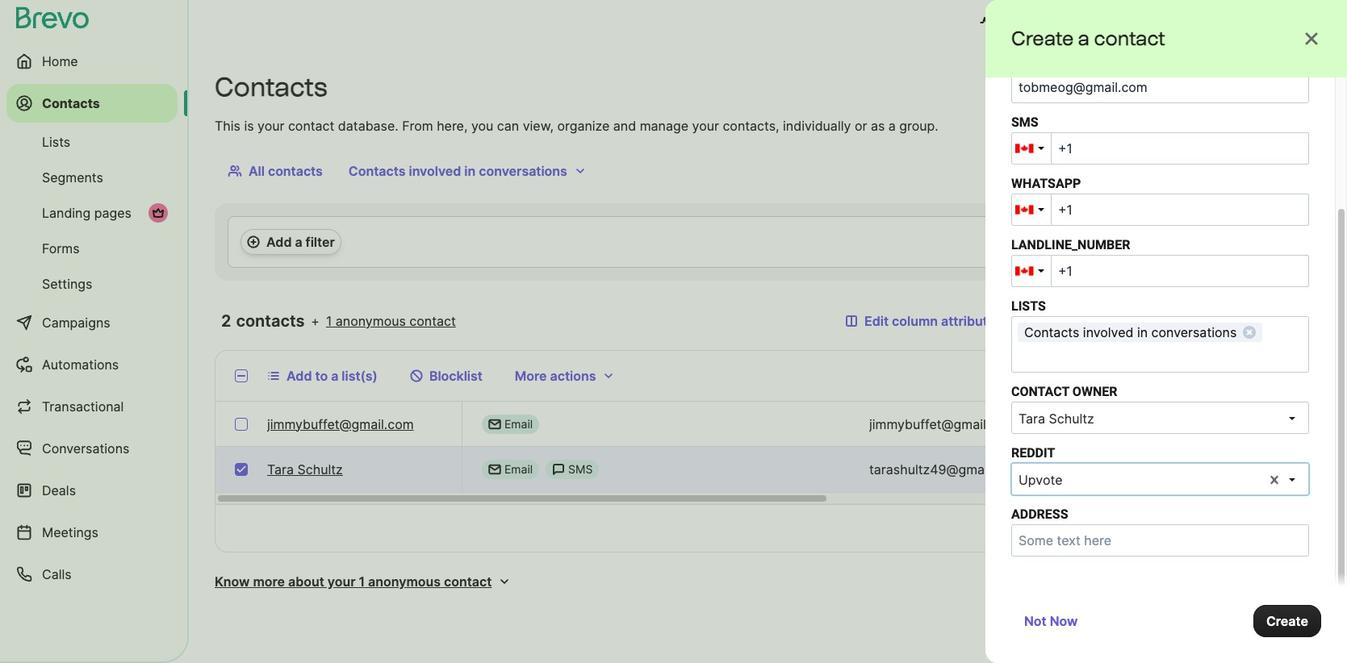 Task type: describe. For each thing, give the bounding box(es) containing it.
contacts link
[[6, 84, 178, 123]]

contacts,
[[723, 118, 779, 134]]

left___c25ys image
[[488, 463, 501, 476]]

schultz down owner
[[1094, 416, 1139, 432]]

1 vertical spatial anonymous
[[368, 574, 441, 590]]

left___c25ys image for email
[[488, 418, 501, 431]]

conversations inside 'create a contact' dialog
[[1152, 325, 1237, 341]]

create a contact dialog
[[986, 0, 1347, 664]]

landing
[[42, 205, 91, 221]]

deals link
[[6, 471, 178, 510]]

1-2 of 2
[[1169, 521, 1217, 537]]

view,
[[523, 118, 554, 134]]

landing pages
[[42, 205, 132, 221]]

segments link
[[6, 161, 178, 194]]

all
[[249, 163, 265, 179]]

1 right about
[[359, 574, 365, 590]]

contacts inside 'create a contact' dialog
[[1024, 325, 1080, 341]]

landline_number
[[1012, 237, 1130, 253]]

2 horizontal spatial 2
[[1209, 521, 1217, 537]]

0 horizontal spatial 2
[[221, 312, 232, 331]]

add a filter button
[[241, 229, 341, 255]]

you
[[471, 118, 494, 134]]

not
[[1024, 614, 1047, 630]]

is
[[244, 118, 254, 134]]

manage
[[640, 118, 689, 134]]

campaigns
[[42, 315, 110, 331]]

attributes
[[941, 313, 1003, 329]]

contacts up is
[[215, 72, 327, 103]]

settings link
[[6, 268, 178, 300]]

contact
[[1012, 384, 1070, 400]]

100 button
[[1085, 513, 1143, 545]]

rows
[[988, 521, 1021, 537]]

import
[[1072, 79, 1114, 95]]

blocklist button
[[397, 360, 496, 392]]

contacts for all
[[268, 163, 323, 179]]

contact owner
[[1012, 384, 1118, 400]]

2 jimmybuffet@gmail.com from the left
[[869, 416, 1016, 432]]

automations
[[42, 357, 119, 373]]

of
[[1193, 521, 1205, 537]]

forms link
[[6, 232, 178, 265]]

calls link
[[6, 555, 178, 594]]

reddit
[[1012, 446, 1055, 461]]

from
[[402, 118, 433, 134]]

anonymous inside the 2 contacts + 1 anonymous contact
[[336, 313, 406, 329]]

know
[[215, 574, 250, 590]]

usage and plan button
[[967, 6, 1108, 39]]

tarashultz49@gmail.com
[[869, 462, 1021, 478]]

create button
[[1254, 605, 1322, 638]]

landing pages link
[[6, 197, 178, 229]]

more actions button
[[502, 360, 628, 392]]

tara inside tara schultz link
[[267, 462, 294, 478]]

owner
[[1073, 384, 1118, 400]]

left___rvooi image
[[152, 207, 165, 220]]

1 horizontal spatial create
[[1205, 79, 1247, 95]]

deals
[[42, 483, 76, 499]]

organize
[[557, 118, 610, 134]]

page
[[1048, 521, 1079, 537]]

0 horizontal spatial your
[[258, 118, 285, 134]]

conversations link
[[6, 429, 178, 468]]

automations link
[[6, 346, 178, 384]]

tara down "contact owner"
[[1063, 416, 1090, 432]]

as
[[871, 118, 885, 134]]

1 jimmybuffet@gmail.com from the left
[[267, 416, 414, 432]]

contacts up "lists"
[[42, 95, 100, 111]]

meetings link
[[6, 513, 178, 552]]

transactional link
[[6, 387, 178, 426]]

import contacts
[[1072, 79, 1172, 95]]

this is your contact database. from here, you can view, organize and manage your contacts, individually or as a group.
[[215, 118, 939, 134]]

add a filter
[[266, 234, 335, 250]]

lists link
[[6, 126, 178, 158]]

tara schultz link
[[267, 460, 343, 480]]

1 horizontal spatial 2
[[1181, 521, 1189, 537]]

database.
[[338, 118, 399, 134]]

lists
[[42, 134, 70, 150]]

per
[[1024, 521, 1044, 537]]

tara schultz down jimmybuffet@gmail.com link
[[267, 462, 343, 478]]

now
[[1050, 614, 1078, 630]]

Enter the email address field
[[1012, 71, 1309, 103]]

contacts for 2
[[236, 312, 305, 331]]

here,
[[437, 118, 468, 134]]

1 vertical spatial and
[[613, 118, 636, 134]]

blocklist
[[429, 368, 483, 384]]

tara schultz down owner
[[1063, 416, 1139, 432]]

rows per page
[[988, 521, 1079, 537]]

edit column attributes button
[[832, 305, 1016, 337]]

jimmybuffet@gmail.com link
[[267, 415, 414, 434]]

upvote
[[1019, 472, 1063, 488]]

transactional
[[42, 399, 124, 415]]

email for jimmybuffet@gmail.com
[[505, 417, 533, 431]]

schultz down jimmybuffet@gmail.com link
[[298, 462, 343, 478]]

lists
[[1012, 299, 1046, 314]]

contacts involved in conversations button
[[336, 155, 600, 187]]

filter
[[306, 234, 335, 250]]

1 button
[[1262, 517, 1275, 540]]



Task type: locate. For each thing, give the bounding box(es) containing it.
tara
[[1019, 411, 1045, 427], [1063, 416, 1090, 432], [267, 462, 294, 478], [1208, 462, 1235, 478]]

1 horizontal spatial in
[[1137, 325, 1148, 341]]

in
[[464, 163, 476, 179], [1137, 325, 1148, 341]]

1 down the search by name, email or phone number search field
[[1188, 368, 1195, 384]]

list(s)
[[342, 368, 378, 384]]

1 right of
[[1265, 521, 1271, 537]]

your
[[258, 118, 285, 134], [692, 118, 719, 134], [328, 574, 356, 590]]

conversations
[[42, 441, 129, 457]]

contacts involved in conversations down here,
[[349, 163, 567, 179]]

create a contact button
[[1192, 71, 1322, 103]]

2
[[221, 312, 232, 331], [1181, 521, 1189, 537], [1209, 521, 1217, 537]]

1 vertical spatial conversations
[[1152, 325, 1237, 341]]

address
[[1012, 507, 1068, 522]]

left___c25ys image up left___c25ys icon
[[488, 418, 501, 431]]

tara schultz inside 'create a contact' dialog
[[1019, 411, 1094, 427]]

2 horizontal spatial create
[[1267, 614, 1309, 630]]

your right is
[[258, 118, 285, 134]]

2 vertical spatial create
[[1267, 614, 1309, 630]]

tara down jimmybuffet@gmail.com link
[[267, 462, 294, 478]]

email for tara schultz
[[505, 463, 533, 476]]

1 vertical spatial contacts
[[268, 163, 323, 179]]

your right manage
[[692, 118, 719, 134]]

1 vertical spatial involved
[[1083, 325, 1134, 341]]

0 vertical spatial sms
[[1012, 115, 1039, 130]]

more actions
[[515, 368, 596, 384]]

column
[[892, 313, 938, 329]]

1 vertical spatial add
[[287, 368, 312, 384]]

100
[[1091, 521, 1114, 537]]

0 horizontal spatial in
[[464, 163, 476, 179]]

0 vertical spatial left___c25ys image
[[488, 418, 501, 431]]

whatsapp
[[1012, 176, 1081, 191]]

email down more
[[505, 417, 533, 431]]

left___c25ys image
[[488, 418, 501, 431], [552, 463, 565, 476]]

1 inside button
[[1265, 521, 1271, 537]]

1 horizontal spatial jimmybuffet@gmail.com
[[869, 416, 1016, 432]]

email right left___c25ys icon
[[505, 463, 533, 476]]

left___c25ys image for sms
[[552, 463, 565, 476]]

home
[[42, 53, 78, 69]]

1 horizontal spatial create a contact
[[1205, 79, 1309, 95]]

0 horizontal spatial involved
[[409, 163, 461, 179]]

campaigns link
[[6, 304, 178, 342]]

in inside button
[[464, 163, 476, 179]]

edit column attributes
[[865, 313, 1003, 329]]

tara down "contact"
[[1019, 411, 1045, 427]]

1 vertical spatial left___c25ys image
[[552, 463, 565, 476]]

left___c25ys image right left___c25ys icon
[[552, 463, 565, 476]]

sms inside 'create a contact' dialog
[[1012, 115, 1039, 130]]

add to a list(s)
[[287, 368, 378, 384]]

Search by name, email or phone number search field
[[1022, 305, 1322, 337]]

plan
[[1069, 15, 1095, 31]]

0 horizontal spatial contacts involved in conversations
[[349, 163, 567, 179]]

involved
[[409, 163, 461, 179], [1083, 325, 1134, 341]]

calls
[[42, 567, 72, 583]]

0 horizontal spatial left___c25ys image
[[488, 418, 501, 431]]

contacts down lists
[[1024, 325, 1080, 341]]

know more about your 1 anonymous contact link
[[215, 572, 511, 592]]

conversations up 1 contact selected
[[1152, 325, 1237, 341]]

conversations down can
[[479, 163, 567, 179]]

1-
[[1169, 521, 1181, 537]]

schultz down "contact owner"
[[1049, 411, 1094, 427]]

0 vertical spatial create a contact
[[1012, 27, 1166, 50]]

more
[[515, 368, 547, 384]]

contacts involved in conversations up owner
[[1024, 325, 1237, 341]]

0 horizontal spatial conversations
[[479, 163, 567, 179]]

1 right +
[[326, 313, 332, 329]]

all contacts button
[[215, 155, 336, 187]]

and left manage
[[613, 118, 636, 134]]

1 vertical spatial in
[[1137, 325, 1148, 341]]

jimmybuffet@gmail.com down add to a list(s)
[[267, 416, 414, 432]]

more
[[253, 574, 285, 590]]

create
[[1012, 27, 1074, 50], [1205, 79, 1247, 95], [1267, 614, 1309, 630]]

1 email from the top
[[505, 417, 533, 431]]

or
[[855, 118, 867, 134]]

usage
[[999, 15, 1039, 31]]

schultz inside 'create a contact' dialog
[[1049, 411, 1094, 427]]

involved down here,
[[409, 163, 461, 179]]

2 email from the top
[[505, 463, 533, 476]]

a
[[1078, 27, 1090, 50], [1250, 79, 1257, 95], [889, 118, 896, 134], [295, 234, 302, 250], [331, 368, 339, 384]]

1 vertical spatial sms
[[568, 463, 593, 476]]

1 inside the 2 contacts + 1 anonymous contact
[[326, 313, 332, 329]]

0 vertical spatial in
[[464, 163, 476, 179]]

home link
[[6, 42, 178, 81]]

schultz
[[1049, 411, 1094, 427], [1094, 416, 1139, 432], [298, 462, 343, 478]]

0 horizontal spatial create
[[1012, 27, 1074, 50]]

+
[[311, 313, 320, 329]]

usage and plan
[[999, 15, 1095, 31]]

0 vertical spatial anonymous
[[336, 313, 406, 329]]

contacts right all
[[268, 163, 323, 179]]

edit
[[865, 313, 889, 329]]

contacts right import
[[1117, 79, 1172, 95]]

2 horizontal spatial your
[[692, 118, 719, 134]]

tara schultz down "contact owner"
[[1019, 411, 1094, 427]]

add left filter
[[266, 234, 292, 250]]

contacts inside button
[[349, 163, 406, 179]]

anonymous
[[336, 313, 406, 329], [368, 574, 441, 590]]

1 anonymous contact link
[[326, 312, 456, 331]]

1 horizontal spatial involved
[[1083, 325, 1134, 341]]

1
[[326, 313, 332, 329], [1188, 368, 1195, 384], [1265, 521, 1271, 537], [359, 574, 365, 590]]

0 vertical spatial contacts involved in conversations
[[349, 163, 567, 179]]

add left to
[[287, 368, 312, 384]]

contacts down database.
[[349, 163, 406, 179]]

involved up owner
[[1083, 325, 1134, 341]]

add for add a filter
[[266, 234, 292, 250]]

0 vertical spatial add
[[266, 234, 292, 250]]

1 horizontal spatial sms
[[1012, 115, 1039, 130]]

0 vertical spatial involved
[[409, 163, 461, 179]]

2 contacts + 1 anonymous contact
[[221, 312, 456, 331]]

involved inside 'create a contact' dialog
[[1083, 325, 1134, 341]]

1 horizontal spatial contacts involved in conversations
[[1024, 325, 1237, 341]]

0 horizontal spatial jimmybuffet@gmail.com
[[267, 416, 414, 432]]

0 vertical spatial and
[[1042, 15, 1066, 31]]

import contacts button
[[1058, 71, 1185, 103]]

add to a list(s) button
[[254, 360, 391, 392]]

0 horizontal spatial and
[[613, 118, 636, 134]]

None field
[[1051, 132, 1309, 165], [1051, 194, 1309, 226], [1051, 255, 1309, 287], [1016, 345, 1173, 369], [1051, 132, 1309, 165], [1051, 194, 1309, 226], [1051, 255, 1309, 287], [1016, 345, 1173, 369]]

and
[[1042, 15, 1066, 31], [613, 118, 636, 134]]

1 vertical spatial email
[[505, 463, 533, 476]]

0 vertical spatial conversations
[[479, 163, 567, 179]]

know more about your 1 anonymous contact
[[215, 574, 492, 590]]

1 vertical spatial create a contact
[[1205, 79, 1309, 95]]

individually
[[783, 118, 851, 134]]

your right about
[[328, 574, 356, 590]]

meetings
[[42, 525, 98, 541]]

create a contact inside dialog
[[1012, 27, 1166, 50]]

not now
[[1024, 614, 1078, 630]]

2 vertical spatial contacts
[[236, 312, 305, 331]]

create a contact
[[1012, 27, 1166, 50], [1205, 79, 1309, 95]]

jimmybuffet@gmail.com up 'tarashultz49@gmail.com'
[[869, 416, 1016, 432]]

0 vertical spatial contacts
[[1117, 79, 1172, 95]]

actions
[[550, 368, 596, 384]]

contact inside dialog
[[1094, 27, 1166, 50]]

contacts involved in conversations
[[349, 163, 567, 179], [1024, 325, 1237, 341]]

1 contact selected
[[1188, 368, 1301, 384]]

1 vertical spatial create
[[1205, 79, 1247, 95]]

selected
[[1248, 368, 1301, 384]]

a inside dialog
[[1078, 27, 1090, 50]]

1 horizontal spatial left___c25ys image
[[552, 463, 565, 476]]

contacts
[[215, 72, 327, 103], [42, 95, 100, 111], [349, 163, 406, 179], [1024, 325, 1080, 341]]

contacts involved in conversations inside 'create a contact' dialog
[[1024, 325, 1237, 341]]

conversations inside button
[[479, 163, 567, 179]]

1 horizontal spatial conversations
[[1152, 325, 1237, 341]]

about
[[288, 574, 324, 590]]

this
[[215, 118, 240, 134]]

0 horizontal spatial create a contact
[[1012, 27, 1166, 50]]

0 vertical spatial create
[[1012, 27, 1074, 50]]

0 horizontal spatial sms
[[568, 463, 593, 476]]

sms
[[1012, 115, 1039, 130], [568, 463, 593, 476]]

not now button
[[1012, 605, 1091, 638]]

in inside 'create a contact' dialog
[[1137, 325, 1148, 341]]

contact inside the 2 contacts + 1 anonymous contact
[[410, 313, 456, 329]]

1 vertical spatial contacts involved in conversations
[[1024, 325, 1237, 341]]

0 vertical spatial email
[[505, 417, 533, 431]]

can
[[497, 118, 519, 134]]

contacts for import
[[1117, 79, 1172, 95]]

contact
[[1094, 27, 1166, 50], [1261, 79, 1309, 95], [288, 118, 335, 134], [410, 313, 456, 329], [1198, 368, 1245, 384], [444, 574, 492, 590]]

1 horizontal spatial and
[[1042, 15, 1066, 31]]

tara schultz
[[1019, 411, 1094, 427], [1063, 416, 1139, 432], [267, 462, 343, 478]]

settings
[[42, 276, 92, 292]]

and inside button
[[1042, 15, 1066, 31]]

contacts left +
[[236, 312, 305, 331]]

Some text here field
[[1012, 525, 1309, 557]]

and left plan
[[1042, 15, 1066, 31]]

conversations
[[479, 163, 567, 179], [1152, 325, 1237, 341]]

tara up 1-2 of 2
[[1208, 462, 1235, 478]]

forms
[[42, 241, 80, 257]]

create a contact inside button
[[1205, 79, 1309, 95]]

segments
[[42, 170, 103, 186]]

group.
[[900, 118, 939, 134]]

pages
[[94, 205, 132, 221]]

involved inside contacts involved in conversations button
[[409, 163, 461, 179]]

add for add to a list(s)
[[287, 368, 312, 384]]

1 horizontal spatial your
[[328, 574, 356, 590]]

contacts involved in conversations inside button
[[349, 163, 567, 179]]

contact inside button
[[1261, 79, 1309, 95]]

tara inside 'create a contact' dialog
[[1019, 411, 1045, 427]]



Task type: vqa. For each thing, say whether or not it's contained in the screenshot.
plan
yes



